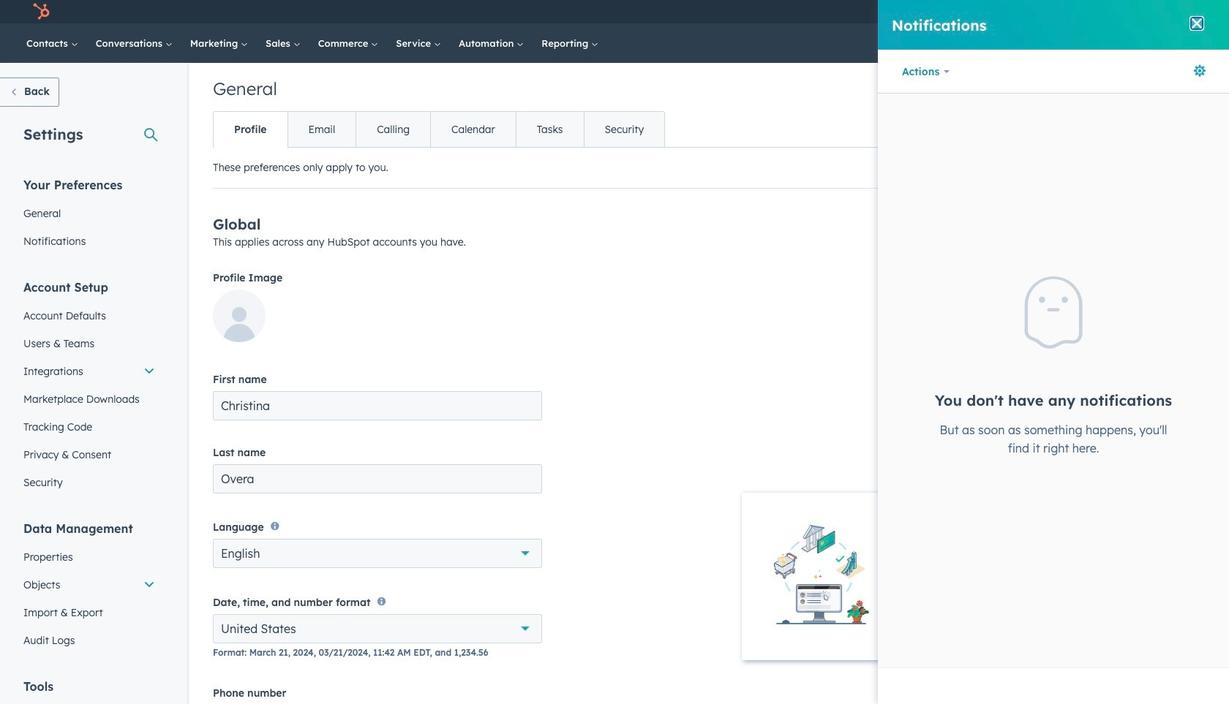 Task type: describe. For each thing, give the bounding box(es) containing it.
data management element
[[15, 521, 164, 655]]

your preferences element
[[15, 177, 164, 255]]



Task type: vqa. For each thing, say whether or not it's contained in the screenshot.
Upgrade to the right
no



Task type: locate. For each thing, give the bounding box(es) containing it.
marketplaces image
[[1018, 7, 1031, 20]]

christina overa image
[[1128, 5, 1141, 18]]

Search HubSpot search field
[[1024, 31, 1178, 56]]

navigation
[[213, 111, 665, 148]]

account setup element
[[15, 280, 164, 497]]

None text field
[[213, 392, 542, 421], [213, 465, 542, 494], [213, 392, 542, 421], [213, 465, 542, 494]]

menu
[[911, 0, 1212, 23]]



